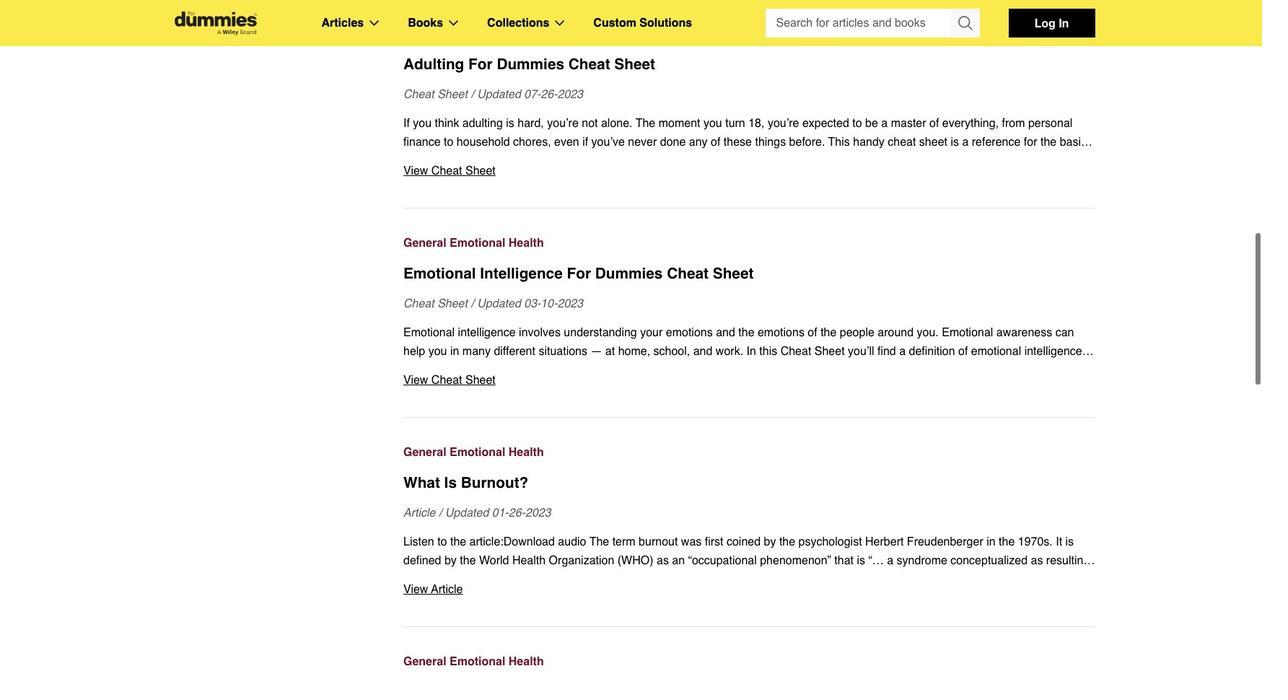 Task type: describe. For each thing, give the bounding box(es) containing it.
even inside emotional intelligence involves understanding your emotions and the emotions of the people around you. emotional awareness can help you in many different situations — at home, school, and work.  in this cheat sheet you'll find a definition of emotional intelligence and the key traits of an emotionally intelligent person, as well as helpful strategies for using emotional intelligence to calm down when you're upset, interpret other people's body language, and even deal with people you don't like in the workplace.
[[699, 383, 724, 396]]

view article link
[[404, 580, 1096, 599]]

/ for intelligence
[[471, 297, 474, 310]]

can
[[1056, 326, 1075, 339]]

interpret
[[473, 383, 515, 396]]

view cheat sheet link for adulting for dummies cheat sheet
[[404, 162, 1096, 180]]

health for burnout?
[[509, 446, 544, 459]]

0 vertical spatial people
[[840, 326, 875, 339]]

health for dummies
[[509, 27, 544, 40]]

any
[[689, 136, 708, 149]]

emotional intelligence for dummies cheat sheet
[[404, 265, 754, 282]]

01-
[[492, 507, 509, 520]]

what
[[404, 474, 440, 492]]

for inside if you think adulting is hard, you're not alone. the moment you turn 18, you're expected to be a master of everything, from personal finance to household chores, even if you've never done any of these things before.  this handy cheat sheet is a reference for the basics of adulting. it includes tips on running your own life, including communicating, managing money, staying healthy, and even taking care of your household chores.
[[1024, 136, 1038, 149]]

things
[[755, 136, 786, 149]]

everything,
[[943, 117, 999, 130]]

expected
[[803, 117, 850, 130]]

these
[[724, 136, 752, 149]]

different
[[494, 345, 536, 358]]

the up 'work.'
[[739, 326, 755, 339]]

key
[[445, 364, 463, 377]]

view cheat sheet for emotional
[[404, 374, 496, 387]]

strategies
[[770, 364, 820, 377]]

and down help
[[404, 364, 423, 377]]

healthy,
[[936, 154, 975, 167]]

what is burnout?
[[404, 474, 529, 492]]

cookie consent banner dialog
[[0, 627, 1263, 679]]

help
[[404, 345, 425, 358]]

definition
[[909, 345, 956, 358]]

open article categories image
[[370, 20, 379, 26]]

what is burnout? link
[[404, 472, 1096, 494]]

and up well at bottom right
[[694, 345, 713, 358]]

master
[[891, 117, 927, 130]]

article / updated 01-26-2023
[[404, 507, 551, 520]]

2 horizontal spatial you're
[[768, 117, 800, 130]]

0 vertical spatial dummies
[[497, 56, 565, 73]]

and up 'work.'
[[716, 326, 736, 339]]

cheat sheet / updated 07-26-2023
[[404, 88, 583, 101]]

solutions
[[640, 17, 693, 30]]

is
[[444, 474, 457, 492]]

4 general emotional health link from the top
[[404, 653, 1096, 671]]

2 emotions from the left
[[758, 326, 805, 339]]

think
[[435, 117, 459, 130]]

0 horizontal spatial emotional
[[871, 364, 921, 377]]

alone.
[[601, 117, 633, 130]]

involves
[[519, 326, 561, 339]]

0 vertical spatial for
[[469, 56, 493, 73]]

finance
[[404, 136, 441, 149]]

07-
[[524, 88, 541, 101]]

using
[[840, 364, 868, 377]]

—
[[591, 345, 602, 358]]

find
[[878, 345, 896, 358]]

0 horizontal spatial your
[[416, 173, 439, 186]]

person,
[[637, 364, 676, 377]]

work.
[[716, 345, 744, 358]]

and inside if you think adulting is hard, you're not alone. the moment you turn 18, you're expected to be a master of everything, from personal finance to household chores, even if you've never done any of these things before.  this handy cheat sheet is a reference for the basics of adulting. it includes tips on running your own life, including communicating, managing money, staying healthy, and even taking care of your household chores.
[[978, 154, 998, 167]]

be
[[866, 117, 879, 130]]

awareness
[[997, 326, 1053, 339]]

you'll
[[848, 345, 875, 358]]

reference
[[972, 136, 1021, 149]]

general emotional health link for emotional intelligence for dummies cheat sheet
[[404, 234, 1096, 253]]

done
[[660, 136, 686, 149]]

the right like
[[897, 383, 913, 396]]

4 general emotional health from the top
[[404, 656, 544, 669]]

1 vertical spatial household
[[442, 173, 495, 186]]

general for adulting
[[404, 27, 447, 40]]

taking
[[1029, 154, 1060, 167]]

to inside emotional intelligence involves understanding your emotions and the emotions of the people around you. emotional awareness can help you in many different situations — at home, school, and work.  in this cheat sheet you'll find a definition of emotional intelligence and the key traits of an emotionally intelligent person, as well as helpful strategies for using emotional intelligence to calm down when you're upset, interpret other people's body language, and even deal with people you don't like in the workplace.
[[985, 364, 995, 377]]

care
[[1063, 154, 1086, 167]]

2 horizontal spatial even
[[1001, 154, 1026, 167]]

like
[[864, 383, 881, 396]]

life,
[[648, 154, 666, 167]]

the up don't
[[821, 326, 837, 339]]

2 vertical spatial 2023
[[526, 507, 551, 520]]

it
[[463, 154, 470, 167]]

4 general from the top
[[404, 656, 447, 669]]

view cheat sheet for adulting
[[404, 165, 496, 178]]

cheat inside emotional intelligence involves understanding your emotions and the emotions of the people around you. emotional awareness can help you in many different situations — at home, school, and work.  in this cheat sheet you'll find a definition of emotional intelligence and the key traits of an emotionally intelligent person, as well as helpful strategies for using emotional intelligence to calm down when you're upset, interpret other people's body language, and even deal with people you don't like in the workplace.
[[781, 345, 812, 358]]

moment
[[659, 117, 701, 130]]

books
[[408, 17, 443, 30]]

many
[[463, 345, 491, 358]]

adulting
[[404, 56, 464, 73]]

2 as from the left
[[718, 364, 730, 377]]

the inside if you think adulting is hard, you're not alone. the moment you turn 18, you're expected to be a master of everything, from personal finance to household chores, even if you've never done any of these things before.  this handy cheat sheet is a reference for the basics of adulting. it includes tips on running your own life, including communicating, managing money, staying healthy, and even taking care of your household chores.
[[1041, 136, 1057, 149]]

custom
[[594, 17, 637, 30]]

1 vertical spatial article
[[431, 583, 463, 596]]

tips
[[518, 154, 536, 167]]

if
[[404, 117, 410, 130]]

0 vertical spatial is
[[506, 117, 515, 130]]

upset,
[[438, 383, 470, 396]]

general for emotional
[[404, 237, 447, 250]]

a inside emotional intelligence involves understanding your emotions and the emotions of the people around you. emotional awareness can help you in many different situations — at home, school, and work.  in this cheat sheet you'll find a definition of emotional intelligence and the key traits of an emotionally intelligent person, as well as helpful strategies for using emotional intelligence to calm down when you're upset, interpret other people's body language, and even deal with people you don't like in the workplace.
[[900, 345, 906, 358]]

this
[[760, 345, 778, 358]]

log in link
[[1009, 9, 1096, 38]]

0 vertical spatial article
[[404, 507, 436, 520]]

general emotional health link for what is burnout?
[[404, 443, 1096, 462]]

from
[[1002, 117, 1026, 130]]

if
[[583, 136, 589, 149]]

before.
[[789, 136, 825, 149]]

intelligent
[[585, 364, 634, 377]]

1 horizontal spatial for
[[567, 265, 591, 282]]

you left don't
[[814, 383, 832, 396]]

at
[[606, 345, 615, 358]]

cheat
[[888, 136, 916, 149]]

adulting for dummies cheat sheet
[[404, 56, 656, 73]]

down
[[1026, 364, 1053, 377]]

health for for
[[509, 237, 544, 250]]

body
[[594, 383, 619, 396]]



Task type: locate. For each thing, give the bounding box(es) containing it.
view cheat sheet link down this
[[404, 371, 1096, 390]]

is up healthy,
[[951, 136, 959, 149]]

1 emotions from the left
[[666, 326, 713, 339]]

people's
[[548, 383, 591, 396]]

2 vertical spatial updated
[[445, 507, 489, 520]]

in up key
[[450, 345, 459, 358]]

0 horizontal spatial for
[[469, 56, 493, 73]]

2023 for for
[[558, 297, 583, 310]]

1 vertical spatial to
[[444, 136, 454, 149]]

3 view from the top
[[404, 583, 428, 596]]

2023 up not
[[558, 88, 583, 101]]

communicating,
[[718, 154, 798, 167]]

1 vertical spatial /
[[471, 297, 474, 310]]

never
[[628, 136, 657, 149]]

1 vertical spatial view
[[404, 374, 428, 387]]

2 vertical spatial your
[[641, 326, 663, 339]]

1 vertical spatial people
[[776, 383, 810, 396]]

0 horizontal spatial dummies
[[497, 56, 565, 73]]

1 view from the top
[[404, 165, 428, 178]]

1 vertical spatial even
[[1001, 154, 1026, 167]]

general emotional health link for adulting for dummies cheat sheet
[[404, 25, 1096, 43]]

own
[[623, 154, 644, 167]]

for up taking in the right top of the page
[[1024, 136, 1038, 149]]

general emotional health for for
[[404, 27, 544, 40]]

you're left upset, at left bottom
[[404, 383, 435, 396]]

3 general emotional health from the top
[[404, 446, 544, 459]]

0 horizontal spatial people
[[776, 383, 810, 396]]

0 vertical spatial household
[[457, 136, 510, 149]]

you've
[[592, 136, 625, 149]]

2023 right 01-
[[526, 507, 551, 520]]

3 health from the top
[[509, 446, 544, 459]]

1 health from the top
[[509, 27, 544, 40]]

0 vertical spatial view cheat sheet
[[404, 165, 496, 178]]

your down adulting.
[[416, 173, 439, 186]]

2 horizontal spatial your
[[641, 326, 663, 339]]

0 vertical spatial even
[[554, 136, 580, 149]]

to down the think
[[444, 136, 454, 149]]

turn
[[726, 117, 746, 130]]

1 view cheat sheet from the top
[[404, 165, 496, 178]]

18,
[[749, 117, 765, 130]]

1 horizontal spatial you're
[[547, 117, 579, 130]]

and
[[978, 154, 998, 167], [716, 326, 736, 339], [694, 345, 713, 358], [404, 364, 423, 377], [676, 383, 696, 396]]

cheat inside adulting for dummies cheat sheet link
[[569, 56, 610, 73]]

around
[[878, 326, 914, 339]]

hard,
[[518, 117, 544, 130]]

view cheat sheet
[[404, 165, 496, 178], [404, 374, 496, 387]]

you're up things
[[768, 117, 800, 130]]

1 horizontal spatial your
[[597, 154, 620, 167]]

you right if
[[413, 117, 432, 130]]

including
[[669, 154, 714, 167]]

in right log
[[1059, 16, 1069, 30]]

group
[[766, 9, 980, 38]]

1 general emotional health from the top
[[404, 27, 544, 40]]

26-
[[541, 88, 558, 101], [509, 507, 526, 520]]

open book categories image
[[449, 20, 459, 26]]

view for what is burnout?
[[404, 583, 428, 596]]

3 general from the top
[[404, 446, 447, 459]]

school,
[[654, 345, 690, 358]]

0 horizontal spatial even
[[554, 136, 580, 149]]

emotionally
[[524, 364, 582, 377]]

0 vertical spatial view cheat sheet link
[[404, 162, 1096, 180]]

0 horizontal spatial a
[[882, 117, 888, 130]]

1 vertical spatial view cheat sheet link
[[404, 371, 1096, 390]]

cheat inside emotional intelligence for dummies cheat sheet link
[[667, 265, 709, 282]]

2 vertical spatial view
[[404, 583, 428, 596]]

1 horizontal spatial even
[[699, 383, 724, 396]]

language,
[[622, 383, 673, 396]]

1 horizontal spatial for
[[1024, 136, 1038, 149]]

the
[[636, 117, 656, 130]]

2023
[[558, 88, 583, 101], [558, 297, 583, 310], [526, 507, 551, 520]]

as
[[679, 364, 691, 377], [718, 364, 730, 377]]

with
[[752, 383, 773, 396]]

1 general from the top
[[404, 27, 447, 40]]

1 vertical spatial in
[[747, 345, 756, 358]]

staying
[[896, 154, 932, 167]]

1 horizontal spatial 26-
[[541, 88, 558, 101]]

chores,
[[513, 136, 551, 149]]

for right intelligence
[[567, 265, 591, 282]]

general emotional health for is
[[404, 446, 544, 459]]

emotional
[[972, 345, 1022, 358], [871, 364, 921, 377]]

1 general emotional health link from the top
[[404, 25, 1096, 43]]

for inside emotional intelligence involves understanding your emotions and the emotions of the people around you. emotional awareness can help you in many different situations — at home, school, and work.  in this cheat sheet you'll find a definition of emotional intelligence and the key traits of an emotionally intelligent person, as well as helpful strategies for using emotional intelligence to calm down when you're upset, interpret other people's body language, and even deal with people you don't like in the workplace.
[[823, 364, 837, 377]]

1 vertical spatial is
[[951, 136, 959, 149]]

1 horizontal spatial in
[[1059, 16, 1069, 30]]

your down you've
[[597, 154, 620, 167]]

0 vertical spatial in
[[1059, 16, 1069, 30]]

even
[[554, 136, 580, 149], [1001, 154, 1026, 167], [699, 383, 724, 396]]

to left be
[[853, 117, 862, 130]]

1 vertical spatial in
[[884, 383, 893, 396]]

a down everything,
[[963, 136, 969, 149]]

in left this
[[747, 345, 756, 358]]

0 horizontal spatial is
[[506, 117, 515, 130]]

for
[[469, 56, 493, 73], [567, 265, 591, 282]]

updated for for
[[477, 88, 521, 101]]

emotional up calm
[[972, 345, 1022, 358]]

2 vertical spatial a
[[900, 345, 906, 358]]

1 horizontal spatial is
[[951, 136, 959, 149]]

updated
[[477, 88, 521, 101], [477, 297, 521, 310], [445, 507, 489, 520]]

1 vertical spatial for
[[567, 265, 591, 282]]

2 general from the top
[[404, 237, 447, 250]]

traits
[[466, 364, 492, 377]]

the
[[1041, 136, 1057, 149], [739, 326, 755, 339], [821, 326, 837, 339], [426, 364, 442, 377], [897, 383, 913, 396]]

household
[[457, 136, 510, 149], [442, 173, 495, 186]]

emotional down find
[[871, 364, 921, 377]]

for left using
[[823, 364, 837, 377]]

updated left 03-
[[477, 297, 521, 310]]

people up you'll at right
[[840, 326, 875, 339]]

0 horizontal spatial in
[[450, 345, 459, 358]]

in right like
[[884, 383, 893, 396]]

an
[[508, 364, 520, 377]]

2 horizontal spatial a
[[963, 136, 969, 149]]

view cheat sheet link for emotional intelligence for dummies cheat sheet
[[404, 371, 1096, 390]]

1 horizontal spatial people
[[840, 326, 875, 339]]

view cheat sheet link down these
[[404, 162, 1096, 180]]

a right find
[[900, 345, 906, 358]]

2 vertical spatial to
[[985, 364, 995, 377]]

your inside emotional intelligence involves understanding your emotions and the emotions of the people around you. emotional awareness can help you in many different situations — at home, school, and work.  in this cheat sheet you'll find a definition of emotional intelligence and the key traits of an emotionally intelligent person, as well as helpful strategies for using emotional intelligence to calm down when you're upset, interpret other people's body language, and even deal with people you don't like in the workplace.
[[641, 326, 663, 339]]

2 vertical spatial even
[[699, 383, 724, 396]]

well
[[694, 364, 714, 377]]

and down reference
[[978, 154, 998, 167]]

0 vertical spatial in
[[450, 345, 459, 358]]

intelligence down can
[[1025, 345, 1083, 358]]

4 health from the top
[[509, 656, 544, 669]]

a right be
[[882, 117, 888, 130]]

includes
[[473, 154, 515, 167]]

1 vertical spatial 2023
[[558, 297, 583, 310]]

1 vertical spatial view cheat sheet
[[404, 374, 496, 387]]

emotional
[[450, 27, 506, 40], [450, 237, 506, 250], [404, 265, 476, 282], [404, 326, 455, 339], [942, 326, 994, 339], [450, 446, 506, 459], [450, 656, 506, 669]]

/
[[471, 88, 474, 101], [471, 297, 474, 310], [439, 507, 442, 520]]

personal
[[1029, 117, 1073, 130]]

not
[[582, 117, 598, 130]]

in
[[1059, 16, 1069, 30], [747, 345, 756, 358]]

2 general emotional health from the top
[[404, 237, 544, 250]]

2 vertical spatial /
[[439, 507, 442, 520]]

1 vertical spatial your
[[416, 173, 439, 186]]

1 horizontal spatial intelligence
[[924, 364, 982, 377]]

to
[[853, 117, 862, 130], [444, 136, 454, 149], [985, 364, 995, 377]]

1 vertical spatial updated
[[477, 297, 521, 310]]

updated down what is burnout?
[[445, 507, 489, 520]]

calm
[[998, 364, 1023, 377]]

article
[[404, 507, 436, 520], [431, 583, 463, 596]]

don't
[[836, 383, 861, 396]]

2 view from the top
[[404, 374, 428, 387]]

0 vertical spatial emotional
[[972, 345, 1022, 358]]

deal
[[727, 383, 749, 396]]

sheet inside emotional intelligence involves understanding your emotions and the emotions of the people around you. emotional awareness can help you in many different situations — at home, school, and work.  in this cheat sheet you'll find a definition of emotional intelligence and the key traits of an emotionally intelligent person, as well as helpful strategies for using emotional intelligence to calm down when you're upset, interpret other people's body language, and even deal with people you don't like in the workplace.
[[815, 345, 845, 358]]

you're inside emotional intelligence involves understanding your emotions and the emotions of the people around you. emotional awareness can help you in many different situations — at home, school, and work.  in this cheat sheet you'll find a definition of emotional intelligence and the key traits of an emotionally intelligent person, as well as helpful strategies for using emotional intelligence to calm down when you're upset, interpret other people's body language, and even deal with people you don't like in the workplace.
[[404, 383, 435, 396]]

emotions
[[666, 326, 713, 339], [758, 326, 805, 339]]

your up home, at bottom
[[641, 326, 663, 339]]

intelligence
[[480, 265, 563, 282]]

1 as from the left
[[679, 364, 691, 377]]

collections
[[487, 17, 550, 30]]

logo image
[[167, 11, 264, 35]]

0 vertical spatial /
[[471, 88, 474, 101]]

for up cheat sheet / updated 07-26-2023
[[469, 56, 493, 73]]

1 horizontal spatial emotions
[[758, 326, 805, 339]]

2 view cheat sheet from the top
[[404, 374, 496, 387]]

1 horizontal spatial a
[[900, 345, 906, 358]]

managing
[[802, 154, 852, 167]]

0 vertical spatial updated
[[477, 88, 521, 101]]

adulting for dummies cheat sheet link
[[404, 53, 1096, 75]]

/ down the what
[[439, 507, 442, 520]]

dummies
[[497, 56, 565, 73], [595, 265, 663, 282]]

general emotional health link
[[404, 25, 1096, 43], [404, 234, 1096, 253], [404, 443, 1096, 462], [404, 653, 1096, 671]]

running
[[556, 154, 594, 167]]

1 vertical spatial 26-
[[509, 507, 526, 520]]

view article
[[404, 583, 463, 596]]

you right help
[[429, 345, 447, 358]]

the down personal
[[1041, 136, 1057, 149]]

2 view cheat sheet link from the top
[[404, 371, 1096, 390]]

helpful
[[733, 364, 767, 377]]

general emotional health for intelligence
[[404, 237, 544, 250]]

1 horizontal spatial in
[[884, 383, 893, 396]]

household down it
[[442, 173, 495, 186]]

people down strategies
[[776, 383, 810, 396]]

updated up adulting
[[477, 88, 521, 101]]

custom solutions
[[594, 17, 693, 30]]

03-
[[524, 297, 541, 310]]

intelligence
[[458, 326, 516, 339], [1025, 345, 1083, 358], [924, 364, 982, 377]]

3 general emotional health link from the top
[[404, 443, 1096, 462]]

26- down burnout? at the left of the page
[[509, 507, 526, 520]]

money,
[[856, 154, 893, 167]]

on
[[540, 154, 553, 167]]

view for emotional intelligence for dummies cheat sheet
[[404, 374, 428, 387]]

0 horizontal spatial emotions
[[666, 326, 713, 339]]

as right well at bottom right
[[718, 364, 730, 377]]

2 horizontal spatial to
[[985, 364, 995, 377]]

intelligence up many
[[458, 326, 516, 339]]

2023 down emotional intelligence for dummies cheat sheet
[[558, 297, 583, 310]]

Search for articles and books text field
[[766, 9, 953, 38]]

intelligence up workplace. at the bottom
[[924, 364, 982, 377]]

2 vertical spatial intelligence
[[924, 364, 982, 377]]

understanding
[[564, 326, 637, 339]]

as left well at bottom right
[[679, 364, 691, 377]]

/ up adulting
[[471, 88, 474, 101]]

general for what
[[404, 446, 447, 459]]

10-
[[541, 297, 558, 310]]

emotions up school,
[[666, 326, 713, 339]]

/ for for
[[471, 88, 474, 101]]

1 vertical spatial dummies
[[595, 265, 663, 282]]

0 horizontal spatial you're
[[404, 383, 435, 396]]

1 view cheat sheet link from the top
[[404, 162, 1096, 180]]

workplace.
[[916, 383, 971, 396]]

2 general emotional health link from the top
[[404, 234, 1096, 253]]

1 horizontal spatial to
[[853, 117, 862, 130]]

for
[[1024, 136, 1038, 149], [823, 364, 837, 377]]

burnout?
[[461, 474, 529, 492]]

1 vertical spatial intelligence
[[1025, 345, 1083, 358]]

/ up many
[[471, 297, 474, 310]]

other
[[518, 383, 545, 396]]

0 horizontal spatial 26-
[[509, 507, 526, 520]]

1 horizontal spatial emotional
[[972, 345, 1022, 358]]

updated for intelligence
[[477, 297, 521, 310]]

you're
[[547, 117, 579, 130], [768, 117, 800, 130], [404, 383, 435, 396]]

situations
[[539, 345, 588, 358]]

adulting.
[[416, 154, 460, 167]]

even down well at bottom right
[[699, 383, 724, 396]]

to left calm
[[985, 364, 995, 377]]

dummies up 07-
[[497, 56, 565, 73]]

0 horizontal spatial to
[[444, 136, 454, 149]]

adulting
[[463, 117, 503, 130]]

26- up hard,
[[541, 88, 558, 101]]

in inside emotional intelligence involves understanding your emotions and the emotions of the people around you. emotional awareness can help you in many different situations — at home, school, and work.  in this cheat sheet you'll find a definition of emotional intelligence and the key traits of an emotionally intelligent person, as well as helpful strategies for using emotional intelligence to calm down when you're upset, interpret other people's body language, and even deal with people you don't like in the workplace.
[[747, 345, 756, 358]]

the left key
[[426, 364, 442, 377]]

0 horizontal spatial intelligence
[[458, 326, 516, 339]]

you.
[[917, 326, 939, 339]]

0 horizontal spatial for
[[823, 364, 837, 377]]

emotional intelligence involves understanding your emotions and the emotions of the people around you. emotional awareness can help you in many different situations — at home, school, and work.  in this cheat sheet you'll find a definition of emotional intelligence and the key traits of an emotionally intelligent person, as well as helpful strategies for using emotional intelligence to calm down when you're upset, interpret other people's body language, and even deal with people you don't like in the workplace.
[[404, 326, 1084, 396]]

view
[[404, 165, 428, 178], [404, 374, 428, 387], [404, 583, 428, 596]]

sheet
[[615, 56, 656, 73], [438, 88, 468, 101], [466, 165, 496, 178], [713, 265, 754, 282], [438, 297, 468, 310], [815, 345, 845, 358], [466, 374, 496, 387]]

is left hard,
[[506, 117, 515, 130]]

open collections list image
[[555, 20, 565, 26]]

view cheat sheet down finance
[[404, 165, 496, 178]]

view for adulting for dummies cheat sheet
[[404, 165, 428, 178]]

0 vertical spatial a
[[882, 117, 888, 130]]

this
[[829, 136, 850, 149]]

emotions up this
[[758, 326, 805, 339]]

log in
[[1035, 16, 1069, 30]]

0 vertical spatial intelligence
[[458, 326, 516, 339]]

view cheat sheet down many
[[404, 374, 496, 387]]

2 horizontal spatial intelligence
[[1025, 345, 1083, 358]]

even down reference
[[1001, 154, 1026, 167]]

sheet
[[920, 136, 948, 149]]

0 horizontal spatial in
[[747, 345, 756, 358]]

2023 for dummies
[[558, 88, 583, 101]]

0 vertical spatial view
[[404, 165, 428, 178]]

0 vertical spatial to
[[853, 117, 862, 130]]

and down well at bottom right
[[676, 383, 696, 396]]

2 health from the top
[[509, 237, 544, 250]]

dummies up understanding
[[595, 265, 663, 282]]

1 vertical spatial for
[[823, 364, 837, 377]]

you left turn
[[704, 117, 722, 130]]

1 horizontal spatial dummies
[[595, 265, 663, 282]]

you're left not
[[547, 117, 579, 130]]

1 horizontal spatial as
[[718, 364, 730, 377]]

1 vertical spatial a
[[963, 136, 969, 149]]

0 horizontal spatial as
[[679, 364, 691, 377]]

0 vertical spatial for
[[1024, 136, 1038, 149]]

1 vertical spatial emotional
[[871, 364, 921, 377]]

0 vertical spatial 2023
[[558, 88, 583, 101]]

household down adulting
[[457, 136, 510, 149]]

cheat sheet / updated 03-10-2023
[[404, 297, 583, 310]]

0 vertical spatial 26-
[[541, 88, 558, 101]]

even left if
[[554, 136, 580, 149]]

a
[[882, 117, 888, 130], [963, 136, 969, 149], [900, 345, 906, 358]]

0 vertical spatial your
[[597, 154, 620, 167]]



Task type: vqa. For each thing, say whether or not it's contained in the screenshot.
08- associated with Communicate
no



